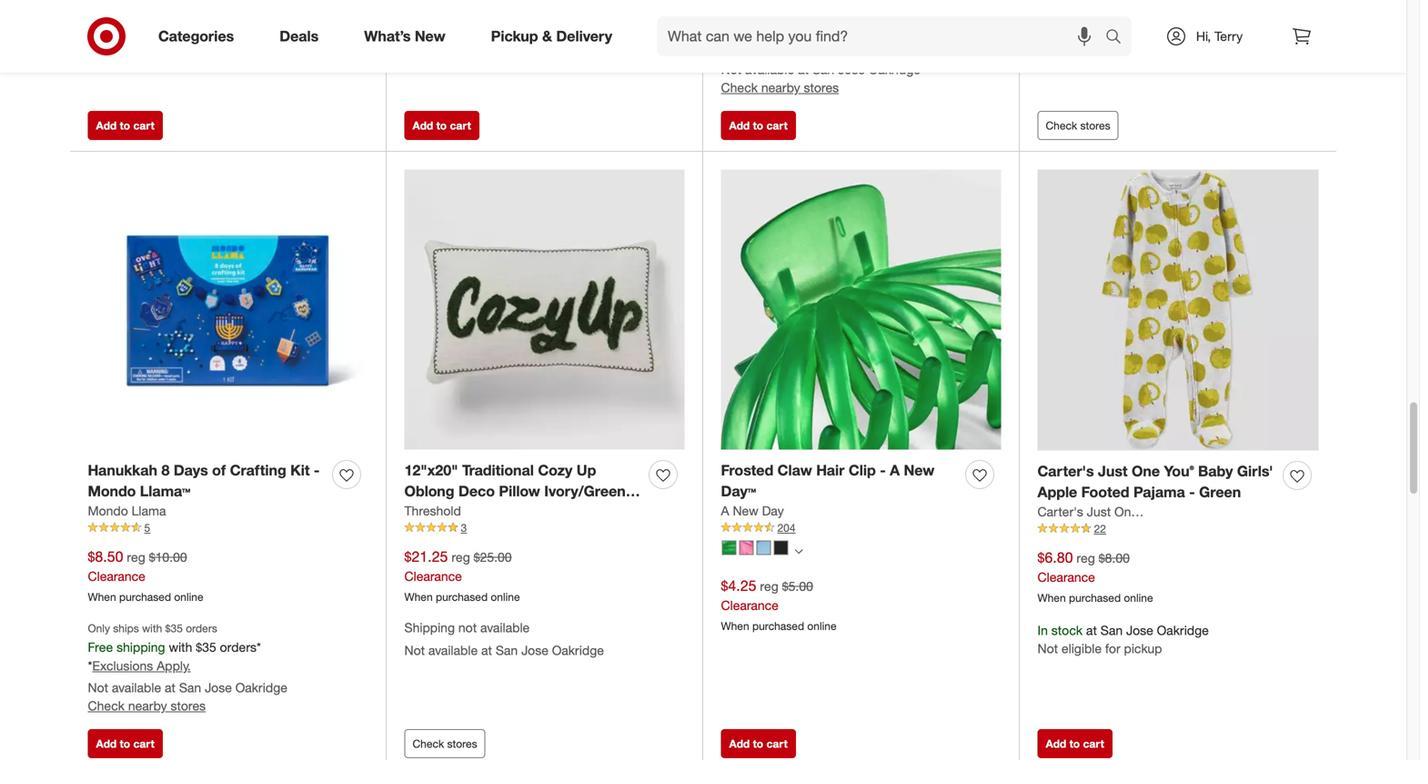 Task type: describe. For each thing, give the bounding box(es) containing it.
day
[[762, 503, 784, 519]]

in for in stock at  san jose oakridge not eligible for pickup
[[1038, 623, 1048, 639]]

green image
[[722, 541, 737, 556]]

when for $21.25
[[404, 590, 433, 604]]

threshold link
[[404, 502, 461, 520]]

carter's just one you®️ baby girls' apple footed pajama - green
[[1038, 463, 1273, 501]]

just for you
[[1087, 504, 1111, 520]]

frosted claw hair clip - a new day™ link
[[721, 461, 959, 502]]

clearance for $8.50
[[88, 569, 145, 584]]

frosted claw hair clip - a new day™
[[721, 462, 935, 500]]

search button
[[1097, 16, 1141, 60]]

$4.25
[[721, 577, 757, 595]]

carter's for carter's just one you
[[1038, 504, 1083, 520]]

stock for at
[[1052, 623, 1083, 639]]

clearance for $6.80
[[1038, 569, 1095, 585]]

oakridge inside in stock at  san jose oakridge not eligible for pickup
[[1157, 623, 1209, 639]]

22 link
[[1038, 521, 1319, 537]]

you®️
[[1164, 463, 1194, 481]]

days
[[174, 462, 208, 480]]

1 horizontal spatial shipping
[[750, 21, 798, 37]]

$10.00
[[149, 550, 187, 566]]

1 vertical spatial nearby
[[128, 699, 167, 714]]

all colors image
[[795, 548, 803, 556]]

when for $6.80
[[1038, 591, 1066, 605]]

0 vertical spatial only
[[721, 3, 743, 17]]

1 horizontal spatial free
[[721, 21, 746, 37]]

0 horizontal spatial only ships with $35 orders free shipping with $35 orders* * exclusions apply. not available at san jose oakridge check nearby stores
[[88, 622, 287, 714]]

claw
[[778, 462, 812, 480]]

204
[[777, 521, 796, 535]]

12"x20" traditional cozy up oblong deco pillow ivory/green - threshold™
[[404, 462, 636, 521]]

categories
[[158, 27, 234, 45]]

what's
[[364, 27, 411, 45]]

new for what's new
[[415, 27, 446, 45]]

1 horizontal spatial shipping not available not available at san jose oakridge
[[1038, 2, 1237, 41]]

5
[[144, 521, 150, 535]]

$21.25 reg $25.00 clearance when purchased online
[[404, 548, 520, 604]]

traditional
[[462, 462, 534, 480]]

$8.50
[[88, 548, 123, 566]]

when for $8.50
[[88, 590, 116, 604]]

$8.50 reg $10.00 clearance when purchased online
[[88, 548, 203, 604]]

online for $21.25
[[491, 590, 520, 604]]

hair
[[816, 462, 845, 480]]

online for $8.50
[[174, 590, 203, 604]]

cozy
[[538, 462, 573, 480]]

girls'
[[1237, 463, 1273, 481]]

in for in stock not eligible for pickup
[[88, 3, 98, 19]]

black image
[[774, 541, 788, 556]]

a new day
[[721, 503, 784, 519]]

a new day link
[[721, 502, 784, 520]]

deco
[[459, 483, 495, 500]]

3
[[461, 521, 467, 535]]

reg for $6.80
[[1077, 551, 1095, 566]]

1 horizontal spatial orders
[[819, 3, 851, 17]]

0 horizontal spatial check nearby stores button
[[88, 698, 206, 716]]

hanukkah 8 days of crafting kit - mondo llama™ link
[[88, 461, 325, 502]]

1 vertical spatial exclusions
[[92, 658, 153, 674]]

pickup inside in stock not eligible for pickup
[[174, 22, 212, 38]]

1 horizontal spatial ships
[[746, 3, 772, 17]]

purchased for $21.25
[[436, 590, 488, 604]]

what's new
[[364, 27, 446, 45]]

0 horizontal spatial a
[[721, 503, 729, 519]]

new for a new day
[[733, 503, 759, 519]]

exclusions apply. button for top check nearby stores button
[[726, 39, 824, 57]]

not eligible for pickup
[[404, 22, 529, 38]]

1 horizontal spatial eligible
[[428, 22, 469, 38]]

1 horizontal spatial *
[[721, 40, 726, 56]]

reg for $4.25
[[760, 579, 779, 595]]

8
[[161, 462, 170, 480]]

12"x20" traditional cozy up oblong deco pillow ivory/green - threshold™ link
[[404, 461, 642, 521]]

pillow
[[499, 483, 540, 500]]

- inside carter's just one you®️ baby girls' apple footed pajama - green
[[1189, 484, 1195, 501]]

carter's just one you®️ baby girls' apple footed pajama - green link
[[1038, 461, 1276, 503]]

day™
[[721, 483, 756, 500]]

in stock at  san jose oakridge not eligible for pickup
[[1038, 623, 1209, 657]]

baby
[[1198, 463, 1233, 481]]

1 vertical spatial not
[[458, 620, 477, 636]]

check stores for the right 'check stores' button
[[1046, 119, 1111, 133]]

in stock not eligible for pickup
[[88, 3, 212, 38]]

of
[[212, 462, 226, 480]]

carter's for carter's just one you®️ baby girls' apple footed pajama - green
[[1038, 463, 1094, 481]]

22
[[1094, 522, 1106, 536]]

categories link
[[143, 16, 257, 56]]

delivery
[[556, 27, 612, 45]]

carter's just one you
[[1038, 504, 1163, 520]]

0 horizontal spatial check stores button
[[404, 730, 485, 759]]

eligible inside in stock not eligible for pickup
[[112, 22, 152, 38]]

mondo llama
[[88, 503, 166, 519]]

- inside hanukkah 8 days of crafting kit - mondo llama™
[[314, 462, 320, 480]]

- inside 12"x20" traditional cozy up oblong deco pillow ivory/green - threshold™
[[630, 483, 636, 500]]

hi, terry
[[1196, 28, 1243, 44]]

pink image
[[739, 541, 754, 556]]

1 horizontal spatial only ships with $35 orders free shipping with $35 orders* * exclusions apply. not available at san jose oakridge check nearby stores
[[721, 3, 921, 96]]

$8.00
[[1099, 551, 1130, 566]]

terry
[[1215, 28, 1243, 44]]

pajama
[[1134, 484, 1185, 501]]

apple
[[1038, 484, 1077, 501]]

clip
[[849, 462, 876, 480]]

0 horizontal spatial orders
[[186, 622, 217, 636]]

1 horizontal spatial orders*
[[853, 21, 894, 37]]

pickup
[[491, 27, 538, 45]]

carter's just one you link
[[1038, 503, 1163, 521]]

mondo inside hanukkah 8 days of crafting kit - mondo llama™
[[88, 483, 136, 500]]

&
[[542, 27, 552, 45]]

$5.00
[[782, 579, 813, 595]]

0 vertical spatial exclusions
[[726, 40, 786, 56]]



Task type: vqa. For each thing, say whether or not it's contained in the screenshot.
Bob
no



Task type: locate. For each thing, give the bounding box(es) containing it.
0 horizontal spatial ships
[[113, 622, 139, 636]]

when down $6.80
[[1038, 591, 1066, 605]]

what's new link
[[349, 16, 468, 56]]

when inside $6.80 reg $8.00 clearance when purchased online
[[1038, 591, 1066, 605]]

What can we help you find? suggestions appear below search field
[[657, 16, 1110, 56]]

orders
[[819, 3, 851, 17], [186, 622, 217, 636]]

reg inside $21.25 reg $25.00 clearance when purchased online
[[452, 550, 470, 566]]

$35
[[798, 3, 816, 17], [829, 21, 850, 37], [165, 622, 183, 636], [196, 640, 216, 655]]

0 horizontal spatial shipping
[[117, 640, 165, 655]]

clearance down $8.50
[[88, 569, 145, 584]]

1 vertical spatial stock
[[1052, 623, 1083, 639]]

purchased for $4.25
[[752, 620, 804, 633]]

2 horizontal spatial pickup
[[1124, 641, 1162, 657]]

1 vertical spatial check nearby stores button
[[88, 698, 206, 716]]

0 horizontal spatial shipping not available not available at san jose oakridge
[[404, 620, 604, 659]]

when down $21.25
[[404, 590, 433, 604]]

online
[[174, 590, 203, 604], [491, 590, 520, 604], [1124, 591, 1153, 605], [807, 620, 837, 633]]

1 horizontal spatial exclusions
[[726, 40, 786, 56]]

online inside $8.50 reg $10.00 clearance when purchased online
[[174, 590, 203, 604]]

online down $10.00
[[174, 590, 203, 604]]

one for you®️
[[1132, 463, 1160, 481]]

clearance for $4.25
[[721, 598, 779, 614]]

llama
[[132, 503, 166, 519]]

when
[[88, 590, 116, 604], [404, 590, 433, 604], [1038, 591, 1066, 605], [721, 620, 749, 633]]

purchased down $5.00
[[752, 620, 804, 633]]

1 horizontal spatial not
[[1092, 2, 1110, 18]]

stock for not
[[102, 3, 133, 19]]

clearance inside $4.25 reg $5.00 clearance when purchased online
[[721, 598, 779, 614]]

when down $4.25
[[721, 620, 749, 633]]

0 vertical spatial just
[[1098, 463, 1128, 481]]

carter's just one you®️ baby girls' apple footed pajama - green image
[[1038, 170, 1319, 451], [1038, 170, 1319, 451]]

online up in stock at  san jose oakridge not eligible for pickup
[[1124, 591, 1153, 605]]

1 vertical spatial mondo
[[88, 503, 128, 519]]

1 horizontal spatial in
[[1038, 623, 1048, 639]]

online inside $4.25 reg $5.00 clearance when purchased online
[[807, 620, 837, 633]]

stock down $6.80 reg $8.00 clearance when purchased online
[[1052, 623, 1083, 639]]

$21.25
[[404, 548, 448, 566]]

1 vertical spatial check stores
[[413, 738, 477, 751]]

a down the "day™"
[[721, 503, 729, 519]]

stock inside in stock not eligible for pickup
[[102, 3, 133, 19]]

new right what's
[[415, 27, 446, 45]]

0 vertical spatial orders*
[[853, 21, 894, 37]]

0 vertical spatial free
[[721, 21, 746, 37]]

0 vertical spatial in
[[88, 3, 98, 19]]

1 horizontal spatial stock
[[1052, 623, 1083, 639]]

eligible left categories
[[112, 22, 152, 38]]

new
[[415, 27, 446, 45], [904, 462, 935, 480], [733, 503, 759, 519]]

green
[[1199, 484, 1241, 501]]

purchased down '$25.00' in the left of the page
[[436, 590, 488, 604]]

1 vertical spatial only ships with $35 orders free shipping with $35 orders* * exclusions apply. not available at san jose oakridge check nearby stores
[[88, 622, 287, 714]]

0 horizontal spatial for
[[156, 22, 171, 38]]

0 vertical spatial new
[[415, 27, 446, 45]]

clearance inside $6.80 reg $8.00 clearance when purchased online
[[1038, 569, 1095, 585]]

stock left categories link
[[102, 3, 133, 19]]

for inside in stock not eligible for pickup
[[156, 22, 171, 38]]

eligible right what's
[[428, 22, 469, 38]]

1 vertical spatial in
[[1038, 623, 1048, 639]]

exclusions apply. button
[[726, 39, 824, 57], [92, 658, 191, 676]]

1 vertical spatial check stores button
[[404, 730, 485, 759]]

$25.00
[[474, 550, 512, 566]]

clearance for $21.25
[[404, 569, 462, 584]]

threshold™
[[404, 504, 482, 521]]

in
[[88, 3, 98, 19], [1038, 623, 1048, 639]]

online inside $6.80 reg $8.00 clearance when purchased online
[[1124, 591, 1153, 605]]

a inside frosted claw hair clip - a new day™
[[890, 462, 900, 480]]

purchased for $6.80
[[1069, 591, 1121, 605]]

clearance inside $21.25 reg $25.00 clearance when purchased online
[[404, 569, 462, 584]]

ivory/green
[[544, 483, 626, 500]]

0 horizontal spatial free
[[88, 640, 113, 655]]

deals
[[280, 27, 319, 45]]

0 horizontal spatial only
[[88, 622, 110, 636]]

add to cart
[[96, 119, 155, 133], [413, 119, 471, 133], [729, 119, 788, 133], [96, 738, 155, 751], [729, 738, 788, 751], [1046, 738, 1104, 751]]

carter's up 'apple'
[[1038, 463, 1094, 481]]

online for $4.25
[[807, 620, 837, 633]]

12"x20" traditional cozy up oblong deco pillow ivory/green - threshold™ image
[[404, 170, 685, 450], [404, 170, 685, 450]]

2 mondo from the top
[[88, 503, 128, 519]]

2 carter's from the top
[[1038, 504, 1083, 520]]

1 horizontal spatial exclusions apply. button
[[726, 39, 824, 57]]

reg inside $4.25 reg $5.00 clearance when purchased online
[[760, 579, 779, 595]]

stores
[[804, 80, 839, 96], [1080, 119, 1111, 133], [171, 699, 206, 714], [447, 738, 477, 751]]

reg down 3
[[452, 550, 470, 566]]

online down $5.00
[[807, 620, 837, 633]]

online down '$25.00' in the left of the page
[[491, 590, 520, 604]]

3 link
[[404, 520, 685, 536]]

just inside carter's just one you®️ baby girls' apple footed pajama - green
[[1098, 463, 1128, 481]]

0 vertical spatial shipping
[[750, 21, 798, 37]]

0 horizontal spatial apply.
[[157, 658, 191, 674]]

orders*
[[853, 21, 894, 37], [220, 640, 261, 655]]

reg left $5.00
[[760, 579, 779, 595]]

not inside in stock at  san jose oakridge not eligible for pickup
[[1038, 641, 1058, 657]]

*
[[721, 40, 726, 56], [88, 658, 92, 674]]

eligible down $6.80 reg $8.00 clearance when purchased online
[[1062, 641, 1102, 657]]

you
[[1142, 504, 1163, 520]]

12"x20"
[[404, 462, 458, 480]]

0 horizontal spatial shipping
[[404, 620, 455, 636]]

clearance down $6.80
[[1038, 569, 1095, 585]]

purchased inside $4.25 reg $5.00 clearance when purchased online
[[752, 620, 804, 633]]

ships
[[746, 3, 772, 17], [113, 622, 139, 636]]

not
[[88, 22, 108, 38], [404, 22, 425, 38], [1038, 25, 1058, 41], [721, 62, 742, 78], [1038, 641, 1058, 657], [404, 643, 425, 659], [88, 680, 108, 696]]

0 vertical spatial one
[[1132, 463, 1160, 481]]

exclusions apply. button for leftmost check nearby stores button
[[92, 658, 191, 676]]

0 horizontal spatial new
[[415, 27, 446, 45]]

0 vertical spatial shipping not available not available at san jose oakridge
[[1038, 2, 1237, 41]]

- right ivory/green
[[630, 483, 636, 500]]

reg
[[127, 550, 145, 566], [452, 550, 470, 566], [1077, 551, 1095, 566], [760, 579, 779, 595]]

deals link
[[264, 16, 341, 56]]

0 vertical spatial check stores button
[[1038, 111, 1119, 140]]

- right kit
[[314, 462, 320, 480]]

mondo left llama
[[88, 503, 128, 519]]

1 vertical spatial apply.
[[157, 658, 191, 674]]

1 vertical spatial only
[[88, 622, 110, 636]]

1 horizontal spatial check nearby stores button
[[721, 79, 839, 97]]

eligible inside in stock at  san jose oakridge not eligible for pickup
[[1062, 641, 1102, 657]]

not up search
[[1092, 2, 1110, 18]]

0 vertical spatial carter's
[[1038, 463, 1094, 481]]

0 horizontal spatial *
[[88, 658, 92, 674]]

204 link
[[721, 520, 1001, 536]]

one
[[1132, 463, 1160, 481], [1115, 504, 1138, 520]]

1 vertical spatial ships
[[113, 622, 139, 636]]

search
[[1097, 29, 1141, 47]]

just up footed
[[1098, 463, 1128, 481]]

0 horizontal spatial nearby
[[128, 699, 167, 714]]

1 carter's from the top
[[1038, 463, 1094, 481]]

jose
[[1155, 25, 1182, 41], [838, 62, 865, 78], [1126, 623, 1154, 639], [521, 643, 549, 659], [205, 680, 232, 696]]

5 link
[[88, 520, 368, 536]]

frosted claw hair clip - a new day™ image
[[721, 170, 1001, 450], [721, 170, 1001, 450]]

just for you®️
[[1098, 463, 1128, 481]]

hanukkah 8 days of crafting kit - mondo llama™
[[88, 462, 320, 500]]

0 vertical spatial check nearby stores button
[[721, 79, 839, 97]]

new right clip at right
[[904, 462, 935, 480]]

reg inside $6.80 reg $8.00 clearance when purchased online
[[1077, 551, 1095, 566]]

stock
[[102, 3, 133, 19], [1052, 623, 1083, 639]]

not inside in stock not eligible for pickup
[[88, 22, 108, 38]]

1 vertical spatial orders*
[[220, 640, 261, 655]]

online inside $21.25 reg $25.00 clearance when purchased online
[[491, 590, 520, 604]]

1 mondo from the top
[[88, 483, 136, 500]]

new down the "day™"
[[733, 503, 759, 519]]

clearance down $21.25
[[404, 569, 462, 584]]

0 vertical spatial not
[[1092, 2, 1110, 18]]

2 vertical spatial new
[[733, 503, 759, 519]]

0 horizontal spatial pickup
[[174, 22, 212, 38]]

up
[[577, 462, 596, 480]]

hanukkah 8 days of crafting kit - mondo llama™ image
[[88, 170, 368, 450], [88, 170, 368, 450]]

shipping down $21.25 reg $25.00 clearance when purchased online
[[404, 620, 455, 636]]

2 horizontal spatial for
[[1105, 641, 1121, 657]]

1 vertical spatial exclusions apply. button
[[92, 658, 191, 676]]

purchased for $8.50
[[119, 590, 171, 604]]

one inside carter's just one you®️ baby girls' apple footed pajama - green
[[1132, 463, 1160, 481]]

1 horizontal spatial shipping
[[1038, 2, 1088, 18]]

for inside in stock at  san jose oakridge not eligible for pickup
[[1105, 641, 1121, 657]]

purchased down $8.00 at the right bottom
[[1069, 591, 1121, 605]]

a right clip at right
[[890, 462, 900, 480]]

0 vertical spatial a
[[890, 462, 900, 480]]

in inside in stock not eligible for pickup
[[88, 3, 98, 19]]

pickup & delivery link
[[476, 16, 635, 56]]

llama™
[[140, 483, 191, 500]]

$6.80 reg $8.00 clearance when purchased online
[[1038, 549, 1153, 605]]

$4.25 reg $5.00 clearance when purchased online
[[721, 577, 837, 633]]

1 horizontal spatial for
[[472, 22, 487, 38]]

reg for $8.50
[[127, 550, 145, 566]]

1 vertical spatial new
[[904, 462, 935, 480]]

oblong
[[404, 483, 455, 500]]

1 horizontal spatial a
[[890, 462, 900, 480]]

mondo down hanukkah
[[88, 483, 136, 500]]

all colors element
[[795, 545, 803, 556]]

frosted
[[721, 462, 774, 480]]

clearance
[[88, 569, 145, 584], [404, 569, 462, 584], [1038, 569, 1095, 585], [721, 598, 779, 614]]

carter's down 'apple'
[[1038, 504, 1083, 520]]

0 vertical spatial shipping
[[1038, 2, 1088, 18]]

for
[[156, 22, 171, 38], [472, 22, 487, 38], [1105, 641, 1121, 657]]

0 vertical spatial stock
[[102, 3, 133, 19]]

0 vertical spatial ships
[[746, 3, 772, 17]]

when inside $4.25 reg $5.00 clearance when purchased online
[[721, 620, 749, 633]]

1 vertical spatial just
[[1087, 504, 1111, 520]]

1 vertical spatial shipping
[[117, 640, 165, 655]]

pickup inside in stock at  san jose oakridge not eligible for pickup
[[1124, 641, 1162, 657]]

1 vertical spatial shipping
[[404, 620, 455, 636]]

when down $8.50
[[88, 590, 116, 604]]

1 vertical spatial free
[[88, 640, 113, 655]]

0 vertical spatial exclusions apply. button
[[726, 39, 824, 57]]

0 vertical spatial mondo
[[88, 483, 136, 500]]

1 vertical spatial one
[[1115, 504, 1138, 520]]

0 horizontal spatial exclusions
[[92, 658, 153, 674]]

- right clip at right
[[880, 462, 886, 480]]

- down you®️
[[1189, 484, 1195, 501]]

1 horizontal spatial nearby
[[761, 80, 800, 96]]

one up pajama
[[1132, 463, 1160, 481]]

0 horizontal spatial exclusions apply. button
[[92, 658, 191, 676]]

0 horizontal spatial not
[[458, 620, 477, 636]]

1 vertical spatial shipping not available not available at san jose oakridge
[[404, 620, 604, 659]]

check nearby stores button
[[721, 79, 839, 97], [88, 698, 206, 716]]

1 horizontal spatial apply.
[[790, 40, 824, 56]]

reg right $8.50
[[127, 550, 145, 566]]

2 horizontal spatial new
[[904, 462, 935, 480]]

1 vertical spatial orders
[[186, 622, 217, 636]]

not down $21.25 reg $25.00 clearance when purchased online
[[458, 620, 477, 636]]

free
[[721, 21, 746, 37], [88, 640, 113, 655]]

new inside frosted claw hair clip - a new day™
[[904, 462, 935, 480]]

0 horizontal spatial stock
[[102, 3, 133, 19]]

just up 22
[[1087, 504, 1111, 520]]

-
[[314, 462, 320, 480], [880, 462, 886, 480], [630, 483, 636, 500], [1189, 484, 1195, 501]]

shipping not available not available at san jose oakridge
[[1038, 2, 1237, 41], [404, 620, 604, 659]]

san
[[1129, 25, 1151, 41], [812, 62, 835, 78], [1101, 623, 1123, 639], [496, 643, 518, 659], [179, 680, 201, 696]]

hi,
[[1196, 28, 1211, 44]]

at
[[1115, 25, 1125, 41], [798, 62, 809, 78], [1086, 623, 1097, 639], [481, 643, 492, 659], [165, 680, 176, 696]]

2 horizontal spatial eligible
[[1062, 641, 1102, 657]]

threshold
[[404, 503, 461, 519]]

0 horizontal spatial check stores
[[413, 738, 477, 751]]

- inside frosted claw hair clip - a new day™
[[880, 462, 886, 480]]

purchased inside $8.50 reg $10.00 clearance when purchased online
[[119, 590, 171, 604]]

clearance down $4.25
[[721, 598, 779, 614]]

0 vertical spatial check stores
[[1046, 119, 1111, 133]]

when inside $21.25 reg $25.00 clearance when purchased online
[[404, 590, 433, 604]]

0 vertical spatial only ships with $35 orders free shipping with $35 orders* * exclusions apply. not available at san jose oakridge check nearby stores
[[721, 3, 921, 96]]

$6.80
[[1038, 549, 1073, 567]]

reg left $8.00 at the right bottom
[[1077, 551, 1095, 566]]

pickup & delivery
[[491, 27, 612, 45]]

check
[[721, 80, 758, 96], [1046, 119, 1077, 133], [88, 699, 125, 714], [413, 738, 444, 751]]

kit
[[290, 462, 310, 480]]

mondo llama link
[[88, 502, 166, 520]]

crafting
[[230, 462, 286, 480]]

stock inside in stock at  san jose oakridge not eligible for pickup
[[1052, 623, 1083, 639]]

to
[[120, 119, 130, 133], [436, 119, 447, 133], [753, 119, 763, 133], [120, 738, 130, 751], [753, 738, 763, 751], [1070, 738, 1080, 751]]

purchased down $10.00
[[119, 590, 171, 604]]

1 horizontal spatial pickup
[[491, 22, 529, 38]]

nearby
[[761, 80, 800, 96], [128, 699, 167, 714]]

clearance inside $8.50 reg $10.00 clearance when purchased online
[[88, 569, 145, 584]]

1 horizontal spatial check stores
[[1046, 119, 1111, 133]]

jose inside in stock at  san jose oakridge not eligible for pickup
[[1126, 623, 1154, 639]]

cart
[[133, 119, 155, 133], [450, 119, 471, 133], [767, 119, 788, 133], [133, 738, 155, 751], [767, 738, 788, 751], [1083, 738, 1104, 751]]

when for $4.25
[[721, 620, 749, 633]]

one for you
[[1115, 504, 1138, 520]]

check stores for leftmost 'check stores' button
[[413, 738, 477, 751]]

shipping left search button
[[1038, 2, 1088, 18]]

in inside in stock at  san jose oakridge not eligible for pickup
[[1038, 623, 1048, 639]]

1 horizontal spatial new
[[733, 503, 759, 519]]

not
[[1092, 2, 1110, 18], [458, 620, 477, 636]]

at inside in stock at  san jose oakridge not eligible for pickup
[[1086, 623, 1097, 639]]

reg inside $8.50 reg $10.00 clearance when purchased online
[[127, 550, 145, 566]]

1 vertical spatial carter's
[[1038, 504, 1083, 520]]

1 horizontal spatial check stores button
[[1038, 111, 1119, 140]]

0 vertical spatial nearby
[[761, 80, 800, 96]]

0 horizontal spatial orders*
[[220, 640, 261, 655]]

0 horizontal spatial in
[[88, 3, 98, 19]]

0 vertical spatial orders
[[819, 3, 851, 17]]

footed
[[1081, 484, 1130, 501]]

shipping
[[1038, 2, 1088, 18], [404, 620, 455, 636]]

carter's
[[1038, 463, 1094, 481], [1038, 504, 1083, 520]]

online for $6.80
[[1124, 591, 1153, 605]]

purchased inside $6.80 reg $8.00 clearance when purchased online
[[1069, 591, 1121, 605]]

1 vertical spatial a
[[721, 503, 729, 519]]

purchased inside $21.25 reg $25.00 clearance when purchased online
[[436, 590, 488, 604]]

san inside in stock at  san jose oakridge not eligible for pickup
[[1101, 623, 1123, 639]]

one left the you
[[1115, 504, 1138, 520]]

1 vertical spatial *
[[88, 658, 92, 674]]

0 vertical spatial *
[[721, 40, 726, 56]]

purchased
[[119, 590, 171, 604], [436, 590, 488, 604], [1069, 591, 1121, 605], [752, 620, 804, 633]]

when inside $8.50 reg $10.00 clearance when purchased online
[[88, 590, 116, 604]]

add
[[96, 119, 117, 133], [413, 119, 433, 133], [729, 119, 750, 133], [96, 738, 117, 751], [729, 738, 750, 751], [1046, 738, 1067, 751]]

hanukkah
[[88, 462, 157, 480]]

reg for $21.25
[[452, 550, 470, 566]]

carter's inside carter's just one you®️ baby girls' apple footed pajama - green
[[1038, 463, 1094, 481]]

blue image
[[757, 541, 771, 556]]

0 vertical spatial apply.
[[790, 40, 824, 56]]

add to cart button
[[88, 111, 163, 140], [404, 111, 479, 140], [721, 111, 796, 140], [88, 730, 163, 759], [721, 730, 796, 759], [1038, 730, 1113, 759]]

mondo inside mondo llama link
[[88, 503, 128, 519]]

0 horizontal spatial eligible
[[112, 22, 152, 38]]



